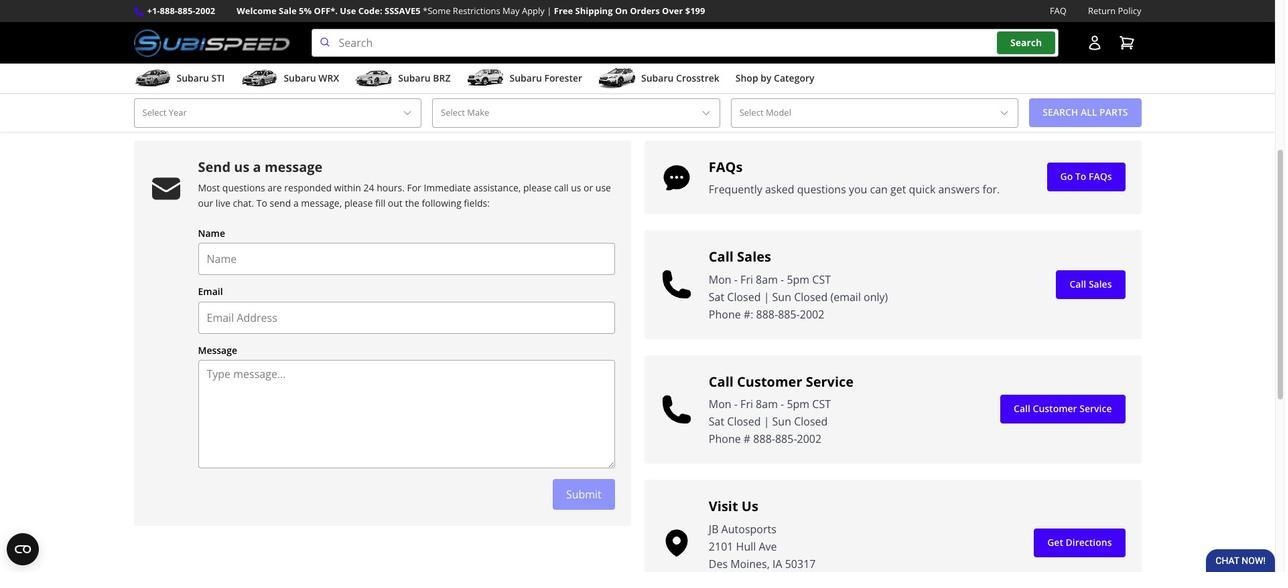 Task type: locate. For each thing, give the bounding box(es) containing it.
1 fri from the top
[[740, 272, 753, 287]]

subaru left 'forester'
[[510, 72, 542, 85]]

our
[[198, 197, 213, 210]]

2 vertical spatial |
[[764, 415, 770, 430]]

5pm
[[787, 272, 810, 287], [787, 397, 810, 412]]

0 vertical spatial 885-
[[178, 5, 195, 17]]

subaru left crosstrek
[[641, 72, 674, 85]]

1 vertical spatial sales
[[1089, 278, 1112, 291]]

Message text field
[[198, 361, 615, 469]]

questions left you
[[797, 182, 846, 197]]

1 phone from the top
[[709, 307, 741, 322]]

888- right #
[[753, 432, 775, 447]]

1 subaru from the left
[[177, 72, 209, 85]]

use
[[596, 182, 611, 194]]

submit button
[[553, 480, 615, 511]]

subaru inside 'dropdown button'
[[641, 72, 674, 85]]

0 vertical spatial sat
[[709, 290, 724, 305]]

1 vertical spatial a
[[293, 197, 299, 210]]

0 horizontal spatial customer
[[737, 373, 802, 391]]

category
[[774, 72, 814, 85]]

1 vertical spatial sat
[[709, 415, 724, 430]]

0 vertical spatial sales
[[737, 248, 771, 266]]

on
[[615, 5, 628, 17]]

please left call
[[523, 182, 552, 194]]

0 vertical spatial service
[[806, 373, 854, 391]]

use
[[340, 5, 356, 17]]

0 horizontal spatial questions
[[222, 182, 265, 194]]

1 horizontal spatial faqs
[[1089, 170, 1112, 183]]

0 vertical spatial fri
[[740, 272, 753, 287]]

fri up #:
[[740, 272, 753, 287]]

please down 24
[[344, 197, 373, 210]]

1 vertical spatial 2002
[[800, 307, 824, 322]]

1 vertical spatial to
[[256, 197, 267, 210]]

2 8am from the top
[[756, 397, 778, 412]]

0 vertical spatial 8am
[[756, 272, 778, 287]]

888-
[[160, 5, 178, 17], [756, 307, 778, 322], [753, 432, 775, 447]]

most
[[198, 182, 220, 194]]

1 8am from the top
[[756, 272, 778, 287]]

0 horizontal spatial sales
[[737, 248, 771, 266]]

open widget image
[[7, 534, 39, 566]]

0 horizontal spatial us
[[234, 158, 250, 176]]

subaru left wrx
[[284, 72, 316, 85]]

to right go on the top
[[1075, 170, 1086, 183]]

0 horizontal spatial please
[[344, 197, 373, 210]]

phone left #:
[[709, 307, 741, 322]]

885- right "+1-"
[[178, 5, 195, 17]]

1 vertical spatial 888-
[[756, 307, 778, 322]]

a left message
[[253, 158, 261, 176]]

5pm inside call customer service mon - fri 8am - 5pm cst sat closed | sun closed phone # 888-885-2002
[[787, 397, 810, 412]]

customer inside call customer service mon - fri 8am - 5pm cst sat closed | sun closed phone # 888-885-2002
[[737, 373, 802, 391]]

mon
[[709, 272, 731, 287], [709, 397, 731, 412]]

customer
[[737, 373, 802, 391], [1033, 403, 1077, 416]]

faqs
[[709, 158, 743, 176], [1089, 170, 1112, 183]]

1 5pm from the top
[[787, 272, 810, 287]]

over
[[662, 5, 683, 17]]

1 horizontal spatial questions
[[797, 182, 846, 197]]

customer for call customer service
[[1033, 403, 1077, 416]]

0 vertical spatial 888-
[[160, 5, 178, 17]]

888- up subispeed logo
[[160, 5, 178, 17]]

1 mon from the top
[[709, 272, 731, 287]]

send
[[198, 158, 231, 176]]

1 horizontal spatial sales
[[1089, 278, 1112, 291]]

sales for call sales
[[1089, 278, 1112, 291]]

0 vertical spatial 5pm
[[787, 272, 810, 287]]

code:
[[358, 5, 382, 17]]

closed
[[727, 290, 761, 305], [794, 290, 828, 305], [727, 415, 761, 430], [794, 415, 828, 430]]

0 vertical spatial us
[[234, 158, 250, 176]]

us right send
[[234, 158, 250, 176]]

are
[[268, 182, 282, 194]]

Email text field
[[198, 302, 615, 334]]

subaru crosstrek button
[[598, 66, 719, 93]]

subaru left sti
[[177, 72, 209, 85]]

1 vertical spatial service
[[1080, 403, 1112, 416]]

2 mon from the top
[[709, 397, 731, 412]]

sales for call sales mon - fri 8am - 5pm cst sat closed | sun closed (email only) phone #: 888-885-2002
[[737, 248, 771, 266]]

0 vertical spatial customer
[[737, 373, 802, 391]]

2101
[[709, 540, 733, 555]]

phone
[[709, 307, 741, 322], [709, 432, 741, 447]]

subaru
[[177, 72, 209, 85], [284, 72, 316, 85], [398, 72, 431, 85], [510, 72, 542, 85], [641, 72, 674, 85]]

1 vertical spatial phone
[[709, 432, 741, 447]]

2 vertical spatial 2002
[[797, 432, 822, 447]]

50317
[[785, 557, 816, 572]]

following
[[422, 197, 462, 210]]

1 horizontal spatial service
[[1080, 403, 1112, 416]]

3 subaru from the left
[[398, 72, 431, 85]]

service inside call customer service mon - fri 8am - 5pm cst sat closed | sun closed phone # 888-885-2002
[[806, 373, 854, 391]]

#
[[744, 432, 751, 447]]

5pm inside the call sales mon - fri 8am - 5pm cst sat closed | sun closed (email only) phone #: 888-885-2002
[[787, 272, 810, 287]]

subaru crosstrek
[[641, 72, 719, 85]]

2 phone from the top
[[709, 432, 741, 447]]

us
[[234, 158, 250, 176], [571, 182, 581, 194]]

or
[[584, 182, 593, 194]]

0 vertical spatial sun
[[772, 290, 791, 305]]

subaru for subaru sti
[[177, 72, 209, 85]]

faqs up frequently
[[709, 158, 743, 176]]

visit us jb autosports 2101 hull ave des moines, ia 50317
[[709, 498, 816, 572]]

get
[[1047, 537, 1063, 549]]

(email
[[831, 290, 861, 305]]

| inside the call sales mon - fri 8am - 5pm cst sat closed | sun closed (email only) phone #: 888-885-2002
[[764, 290, 770, 305]]

subaru brz
[[398, 72, 451, 85]]

2 vertical spatial 888-
[[753, 432, 775, 447]]

1 vertical spatial |
[[764, 290, 770, 305]]

call sales mon - fri 8am - 5pm cst sat closed | sun closed (email only) phone #: 888-885-2002
[[709, 248, 888, 322]]

subaru for subaru brz
[[398, 72, 431, 85]]

go to faqs link
[[1047, 163, 1125, 192]]

| inside call customer service mon - fri 8am - 5pm cst sat closed | sun closed phone # 888-885-2002
[[764, 415, 770, 430]]

0 horizontal spatial a
[[253, 158, 261, 176]]

Select Make button
[[432, 99, 720, 128]]

4 subaru from the left
[[510, 72, 542, 85]]

email
[[198, 285, 223, 298]]

message
[[265, 158, 323, 176]]

sun inside the call sales mon - fri 8am - 5pm cst sat closed | sun closed (email only) phone #: 888-885-2002
[[772, 290, 791, 305]]

0 vertical spatial please
[[523, 182, 552, 194]]

1 vertical spatial please
[[344, 197, 373, 210]]

subaru wrx button
[[241, 66, 339, 93]]

0 horizontal spatial service
[[806, 373, 854, 391]]

button image
[[1087, 35, 1103, 51]]

1 vertical spatial 5pm
[[787, 397, 810, 412]]

ave
[[759, 540, 777, 555]]

service for call customer service
[[1080, 403, 1112, 416]]

1 horizontal spatial us
[[571, 182, 581, 194]]

shipping
[[575, 5, 613, 17]]

brz
[[433, 72, 451, 85]]

fields:
[[464, 197, 490, 210]]

us left or
[[571, 182, 581, 194]]

return
[[1088, 5, 1116, 17]]

2 sat from the top
[[709, 415, 724, 430]]

2 cst from the top
[[812, 397, 831, 412]]

sales
[[737, 248, 771, 266], [1089, 278, 1112, 291]]

1 horizontal spatial customer
[[1033, 403, 1077, 416]]

2 subaru from the left
[[284, 72, 316, 85]]

*some
[[423, 5, 451, 17]]

questions inside faqs frequently asked questions you can get quick answers for.
[[797, 182, 846, 197]]

des
[[709, 557, 728, 572]]

2 sun from the top
[[772, 415, 791, 430]]

return policy
[[1088, 5, 1141, 17]]

1 vertical spatial cst
[[812, 397, 831, 412]]

select make image
[[701, 108, 711, 118]]

message
[[198, 344, 237, 357]]

wrx
[[319, 72, 339, 85]]

to left send
[[256, 197, 267, 210]]

0 horizontal spatial faqs
[[709, 158, 743, 176]]

5 subaru from the left
[[641, 72, 674, 85]]

subaru sti button
[[134, 66, 225, 93]]

subispeed logo image
[[134, 29, 290, 57]]

1 cst from the top
[[812, 272, 831, 287]]

subaru sti
[[177, 72, 225, 85]]

2002 right #
[[797, 432, 822, 447]]

a subaru wrx thumbnail image image
[[241, 68, 278, 89]]

questions
[[222, 182, 265, 194], [797, 182, 846, 197]]

1 horizontal spatial to
[[1075, 170, 1086, 183]]

call
[[709, 248, 734, 266], [1070, 278, 1086, 291], [709, 373, 734, 391], [1014, 403, 1030, 416]]

8am
[[756, 272, 778, 287], [756, 397, 778, 412]]

hours.
[[377, 182, 405, 194]]

questions up 'chat.'
[[222, 182, 265, 194]]

call inside call customer service mon - fri 8am - 5pm cst sat closed | sun closed phone # 888-885-2002
[[709, 373, 734, 391]]

2002 right #:
[[800, 307, 824, 322]]

Select Year button
[[134, 99, 422, 128]]

1 vertical spatial fri
[[740, 397, 753, 412]]

888- right #:
[[756, 307, 778, 322]]

chat.
[[233, 197, 254, 210]]

1 vertical spatial 885-
[[778, 307, 800, 322]]

go
[[1060, 170, 1073, 183]]

free
[[554, 5, 573, 17]]

885- right #:
[[778, 307, 800, 322]]

subaru inside dropdown button
[[510, 72, 542, 85]]

subaru forester
[[510, 72, 582, 85]]

1 vertical spatial 8am
[[756, 397, 778, 412]]

0 vertical spatial a
[[253, 158, 261, 176]]

call for call sales
[[1070, 278, 1086, 291]]

call for call sales mon - fri 8am - 5pm cst sat closed | sun closed (email only) phone #: 888-885-2002
[[709, 248, 734, 266]]

faq link
[[1050, 4, 1067, 18]]

1 vertical spatial sun
[[772, 415, 791, 430]]

phone inside the call sales mon - fri 8am - 5pm cst sat closed | sun closed (email only) phone #: 888-885-2002
[[709, 307, 741, 322]]

-
[[734, 272, 738, 287], [781, 272, 784, 287], [734, 397, 738, 412], [781, 397, 784, 412]]

to inside send us a message most questions are responded within 24 hours. for immediate assistance, please call us or use our live chat. to send a message, please fill out the following fields:
[[256, 197, 267, 210]]

responded
[[284, 182, 332, 194]]

faqs right go on the top
[[1089, 170, 1112, 183]]

0 vertical spatial phone
[[709, 307, 741, 322]]

1 sun from the top
[[772, 290, 791, 305]]

2 vertical spatial 885-
[[775, 432, 797, 447]]

phone left #
[[709, 432, 741, 447]]

1 sat from the top
[[709, 290, 724, 305]]

submit
[[566, 488, 602, 503]]

faqs frequently asked questions you can get quick answers for.
[[709, 158, 1000, 197]]

2 fri from the top
[[740, 397, 753, 412]]

0 vertical spatial mon
[[709, 272, 731, 287]]

please
[[523, 182, 552, 194], [344, 197, 373, 210]]

call inside the call sales mon - fri 8am - 5pm cst sat closed | sun closed (email only) phone #: 888-885-2002
[[709, 248, 734, 266]]

885- right #
[[775, 432, 797, 447]]

1 vertical spatial customer
[[1033, 403, 1077, 416]]

2 5pm from the top
[[787, 397, 810, 412]]

fri
[[740, 272, 753, 287], [740, 397, 753, 412]]

5%
[[299, 5, 312, 17]]

2002 up subispeed logo
[[195, 5, 215, 17]]

sales inside the call sales mon - fri 8am - 5pm cst sat closed | sun closed (email only) phone #: 888-885-2002
[[737, 248, 771, 266]]

phone inside call customer service mon - fri 8am - 5pm cst sat closed | sun closed phone # 888-885-2002
[[709, 432, 741, 447]]

sun
[[772, 290, 791, 305], [772, 415, 791, 430]]

shop by category
[[736, 72, 814, 85]]

mon inside the call sales mon - fri 8am - 5pm cst sat closed | sun closed (email only) phone #: 888-885-2002
[[709, 272, 731, 287]]

1 vertical spatial mon
[[709, 397, 731, 412]]

call customer service
[[1014, 403, 1112, 416]]

autosports
[[721, 522, 776, 537]]

a right send
[[293, 197, 299, 210]]

customer for call customer service mon - fri 8am - 5pm cst sat closed | sun closed phone # 888-885-2002
[[737, 373, 802, 391]]

us
[[742, 498, 758, 516]]

subaru left brz
[[398, 72, 431, 85]]

fri inside call customer service mon - fri 8am - 5pm cst sat closed | sun closed phone # 888-885-2002
[[740, 397, 753, 412]]

assistance,
[[473, 182, 521, 194]]

0 horizontal spatial to
[[256, 197, 267, 210]]

call customer service mon - fri 8am - 5pm cst sat closed | sun closed phone # 888-885-2002
[[709, 373, 854, 447]]

to
[[1075, 170, 1086, 183], [256, 197, 267, 210]]

24
[[364, 182, 374, 194]]

a subaru brz thumbnail image image
[[355, 68, 393, 89]]

a
[[253, 158, 261, 176], [293, 197, 299, 210]]

0 vertical spatial cst
[[812, 272, 831, 287]]

0 vertical spatial to
[[1075, 170, 1086, 183]]

subaru for subaru wrx
[[284, 72, 316, 85]]

fri up #
[[740, 397, 753, 412]]

cst inside the call sales mon - fri 8am - 5pm cst sat closed | sun closed (email only) phone #: 888-885-2002
[[812, 272, 831, 287]]



Task type: describe. For each thing, give the bounding box(es) containing it.
call for call customer service mon - fri 8am - 5pm cst sat closed | sun closed phone # 888-885-2002
[[709, 373, 734, 391]]

subaru for subaru forester
[[510, 72, 542, 85]]

885- inside the call sales mon - fri 8am - 5pm cst sat closed | sun closed (email only) phone #: 888-885-2002
[[778, 307, 800, 322]]

crosstrek
[[676, 72, 719, 85]]

select year image
[[402, 108, 413, 118]]

directions
[[1066, 537, 1112, 549]]

select model image
[[999, 108, 1010, 118]]

888- inside the call sales mon - fri 8am - 5pm cst sat closed | sun closed (email only) phone #: 888-885-2002
[[756, 307, 778, 322]]

a subaru sti thumbnail image image
[[134, 68, 171, 89]]

cst inside call customer service mon - fri 8am - 5pm cst sat closed | sun closed phone # 888-885-2002
[[812, 397, 831, 412]]

to inside go to faqs link
[[1075, 170, 1086, 183]]

888- inside call customer service mon - fri 8am - 5pm cst sat closed | sun closed phone # 888-885-2002
[[753, 432, 775, 447]]

name
[[198, 227, 225, 240]]

quick
[[909, 182, 936, 197]]

immediate
[[424, 182, 471, 194]]

a subaru crosstrek thumbnail image image
[[598, 68, 636, 89]]

call sales link
[[1056, 271, 1125, 299]]

search input field
[[311, 29, 1058, 57]]

search
[[1010, 36, 1042, 49]]

service for call customer service mon - fri 8am - 5pm cst sat closed | sun closed phone # 888-885-2002
[[806, 373, 854, 391]]

shop
[[736, 72, 758, 85]]

send us a message most questions are responded within 24 hours. for immediate assistance, please call us or use our live chat. to send a message, please fill out the following fields:
[[198, 158, 611, 210]]

faqs inside faqs frequently asked questions you can get quick answers for.
[[709, 158, 743, 176]]

ia
[[773, 557, 782, 572]]

0 vertical spatial |
[[547, 5, 552, 17]]

welcome sale 5% off*. use code: sssave5
[[237, 5, 421, 17]]

+1-888-885-2002
[[147, 5, 215, 17]]

Name text field
[[198, 243, 615, 275]]

answers
[[938, 182, 980, 197]]

message,
[[301, 197, 342, 210]]

hull
[[736, 540, 756, 555]]

sale
[[279, 5, 297, 17]]

you
[[849, 182, 867, 197]]

restrictions
[[453, 5, 500, 17]]

subaru for subaru crosstrek
[[641, 72, 674, 85]]

go to faqs
[[1060, 170, 1112, 183]]

$199
[[685, 5, 705, 17]]

#:
[[744, 307, 753, 322]]

for.
[[983, 182, 1000, 197]]

call for call customer service
[[1014, 403, 1030, 416]]

jb
[[709, 522, 719, 537]]

policy
[[1118, 5, 1141, 17]]

shop by category button
[[736, 66, 814, 93]]

mon inside call customer service mon - fri 8am - 5pm cst sat closed | sun closed phone # 888-885-2002
[[709, 397, 731, 412]]

questions inside send us a message most questions are responded within 24 hours. for immediate assistance, please call us or use our live chat. to send a message, please fill out the following fields:
[[222, 182, 265, 194]]

Select Model button
[[731, 99, 1019, 128]]

sat inside call customer service mon - fri 8am - 5pm cst sat closed | sun closed phone # 888-885-2002
[[709, 415, 724, 430]]

sssave5
[[385, 5, 421, 17]]

2002 inside call customer service mon - fri 8am - 5pm cst sat closed | sun closed phone # 888-885-2002
[[797, 432, 822, 447]]

1 horizontal spatial a
[[293, 197, 299, 210]]

only)
[[864, 290, 888, 305]]

call sales
[[1070, 278, 1112, 291]]

sat inside the call sales mon - fri 8am - 5pm cst sat closed | sun closed (email only) phone #: 888-885-2002
[[709, 290, 724, 305]]

forester
[[544, 72, 582, 85]]

0 vertical spatial 2002
[[195, 5, 215, 17]]

apply
[[522, 5, 545, 17]]

faq
[[1050, 5, 1067, 17]]

welcome
[[237, 5, 277, 17]]

8am inside the call sales mon - fri 8am - 5pm cst sat closed | sun closed (email only) phone #: 888-885-2002
[[756, 272, 778, 287]]

2002 inside the call sales mon - fri 8am - 5pm cst sat closed | sun closed (email only) phone #: 888-885-2002
[[800, 307, 824, 322]]

send
[[270, 197, 291, 210]]

subaru forester button
[[467, 66, 582, 93]]

asked
[[765, 182, 794, 197]]

can
[[870, 182, 888, 197]]

call customer service link
[[1000, 396, 1125, 424]]

return policy link
[[1088, 4, 1141, 18]]

subaru brz button
[[355, 66, 451, 93]]

+1-
[[147, 5, 160, 17]]

within
[[334, 182, 361, 194]]

may
[[503, 5, 520, 17]]

for
[[407, 182, 421, 194]]

subaru wrx
[[284, 72, 339, 85]]

fri inside the call sales mon - fri 8am - 5pm cst sat closed | sun closed (email only) phone #: 888-885-2002
[[740, 272, 753, 287]]

sun inside call customer service mon - fri 8am - 5pm cst sat closed | sun closed phone # 888-885-2002
[[772, 415, 791, 430]]

orders
[[630, 5, 660, 17]]

a subaru forester thumbnail image image
[[467, 68, 504, 89]]

call
[[554, 182, 569, 194]]

frequently
[[709, 182, 762, 197]]

search button
[[997, 32, 1056, 54]]

885- inside call customer service mon - fri 8am - 5pm cst sat closed | sun closed phone # 888-885-2002
[[775, 432, 797, 447]]

sti
[[211, 72, 225, 85]]

the
[[405, 197, 419, 210]]

8am inside call customer service mon - fri 8am - 5pm cst sat closed | sun closed phone # 888-885-2002
[[756, 397, 778, 412]]

get directions
[[1047, 537, 1112, 549]]

off*.
[[314, 5, 338, 17]]

1 vertical spatial us
[[571, 182, 581, 194]]

visit
[[709, 498, 738, 516]]

out
[[388, 197, 403, 210]]

+1-888-885-2002 link
[[147, 4, 215, 18]]

1 horizontal spatial please
[[523, 182, 552, 194]]

moines,
[[731, 557, 770, 572]]



Task type: vqa. For each thing, say whether or not it's contained in the screenshot.


